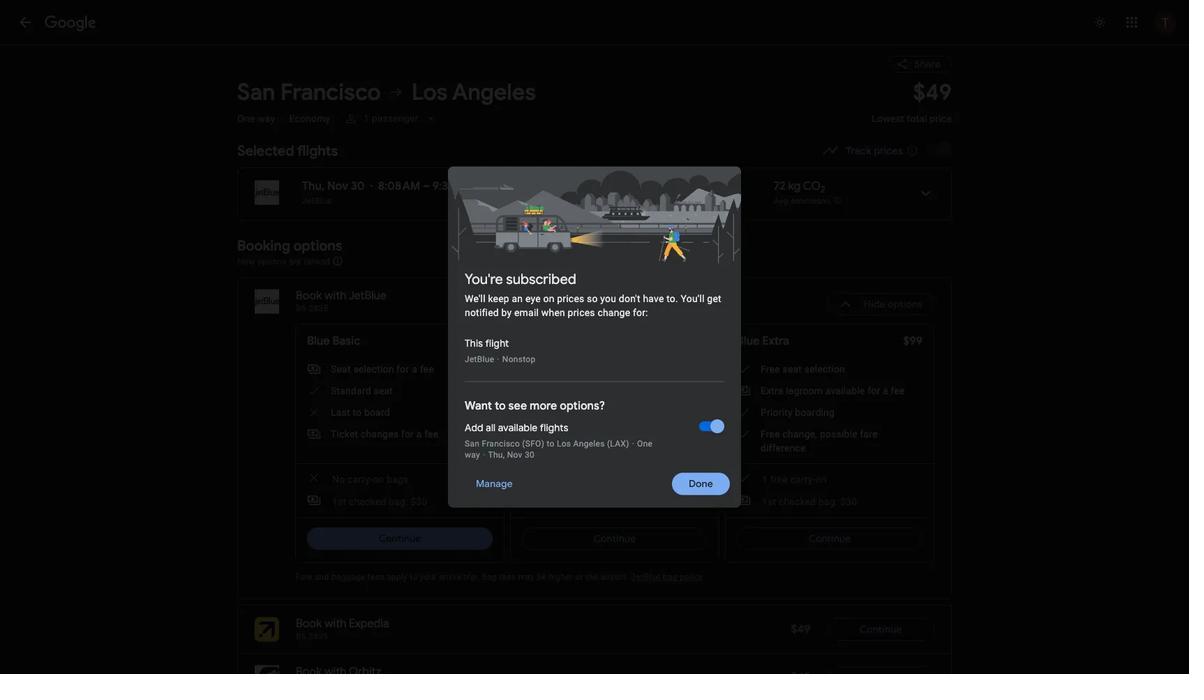 Task type: locate. For each thing, give the bounding box(es) containing it.
0 vertical spatial san
[[237, 78, 275, 106]]

0 horizontal spatial 1st
[[332, 496, 346, 508]]

with for expedia
[[325, 617, 347, 631]]

and
[[315, 573, 329, 582]]

fare right (lax)
[[646, 428, 663, 440]]

1 horizontal spatial los
[[557, 439, 571, 449]]

carry- right free
[[791, 474, 816, 485]]

one way down more
[[465, 439, 653, 460]]

0 horizontal spatial francisco
[[281, 78, 381, 106]]

0 horizontal spatial one
[[237, 113, 255, 124]]

0 vertical spatial thu, nov 30
[[302, 179, 365, 193]]

1 horizontal spatial 1st checked bag: $30
[[547, 496, 643, 508]]

0 horizontal spatial options
[[257, 257, 287, 266]]

on right free
[[816, 474, 827, 485]]

72
[[774, 179, 786, 193]]

1 checked from the left
[[349, 496, 386, 508]]

checked down no carry-on bags
[[349, 496, 386, 508]]

1st checked bag: $30 for blue basic
[[332, 496, 428, 508]]

nonstop flight. element
[[639, 179, 682, 195]]

 image right (lax)
[[632, 439, 635, 449]]

1 bag: from the left
[[389, 496, 408, 508]]

thu, nov 30 down selected flights
[[302, 179, 365, 193]]

thu, inside main content
[[302, 179, 325, 193]]

subscribed
[[506, 271, 577, 288]]

to left your
[[410, 573, 418, 582]]

30 left 8:08 am
[[351, 179, 365, 193]]

b6 inside book with jetblue b6 2835
[[296, 304, 306, 313]]

(sfo)
[[523, 439, 545, 449]]

1 horizontal spatial on
[[544, 293, 555, 305]]

fare down "extra legroom available for a fee"
[[861, 428, 878, 440]]

with for jetblue
[[325, 289, 347, 303]]

change,
[[568, 428, 603, 440], [783, 428, 818, 440]]

1 vertical spatial way
[[465, 450, 480, 460]]

0 vertical spatial nov
[[327, 179, 348, 193]]

1st checked bag: $30 down 1 free carry-on
[[762, 496, 858, 508]]

expedia
[[349, 617, 389, 631]]

no
[[332, 474, 345, 485]]

extra up free seat selection
[[763, 334, 790, 348]]

1 1st from the left
[[332, 496, 346, 508]]

2 fees from the left
[[499, 573, 516, 582]]

carry- right no
[[348, 474, 373, 485]]

0 horizontal spatial change,
[[568, 428, 603, 440]]

1 inside 1 hr 29 min sfo – lax
[[510, 179, 514, 193]]

last
[[331, 407, 350, 418]]

be
[[537, 573, 547, 582]]

8:08 am
[[378, 179, 420, 193]]

min
[[545, 179, 564, 193]]

1 horizontal spatial checked
[[564, 496, 601, 508]]

checked down san francisco (sfo) to los angeles (lax)
[[564, 496, 601, 508]]

book for book with jetblue
[[296, 289, 322, 303]]

for for ticket changes for a fee
[[401, 428, 414, 440]]

on up when
[[544, 293, 555, 305]]

flights down economy at the top
[[297, 142, 338, 160]]

San Francisco to Los Angeles text field
[[237, 78, 856, 106]]

1 difference from the left
[[546, 442, 591, 454]]

bag: down 1 free carry-on
[[819, 496, 838, 508]]

1st checked bag: $30 for blue extra
[[762, 496, 858, 508]]

fees left apply
[[368, 573, 384, 582]]

fare
[[646, 428, 663, 440], [861, 428, 878, 440]]

0 vertical spatial book
[[296, 289, 322, 303]]

extra left legroom
[[761, 385, 784, 397]]

30 down (sfo) at the bottom
[[525, 450, 535, 460]]

seat up legroom
[[783, 363, 802, 375]]

book with expedia b6 2835
[[296, 617, 389, 642]]

main content
[[237, 45, 952, 674]]

– down 'hr'
[[526, 196, 532, 206]]

first checked bag costs 30 us dollars element down 1 free carry-on
[[737, 494, 858, 509]]

first checked bag costs 30 us dollars element down no carry-on bags
[[307, 494, 428, 509]]

b6
[[296, 304, 306, 313], [296, 632, 306, 642]]

selection up "extra legroom available for a fee"
[[805, 363, 846, 375]]

seat for standard
[[374, 385, 393, 397]]

0 vertical spatial 2835
[[309, 304, 328, 313]]

2 carry- from the left
[[791, 474, 816, 485]]

– inside 1 hr 29 min sfo – lax
[[526, 196, 532, 206]]

fee for ticket changes for a fee
[[425, 428, 439, 440]]

checked down 1 free carry-on
[[779, 496, 816, 508]]

none text field containing $49
[[872, 78, 952, 137]]

los
[[412, 78, 448, 106], [557, 439, 571, 449]]

0 horizontal spatial available
[[498, 422, 538, 435]]

2 vertical spatial 1
[[762, 474, 768, 485]]

thu, down all
[[488, 450, 505, 460]]

higher
[[549, 573, 573, 582]]

0 vertical spatial with
[[325, 289, 347, 303]]

on left the bags
[[373, 474, 384, 485]]

difference
[[546, 442, 591, 454], [761, 442, 806, 454]]

2 horizontal spatial 1st checked bag: $30
[[762, 496, 858, 508]]

way down "add"
[[465, 450, 480, 460]]

0 horizontal spatial 1
[[364, 113, 369, 124]]

go back image
[[17, 14, 34, 31]]

with inside book with jetblue b6 2835
[[325, 289, 347, 303]]

2 horizontal spatial bag:
[[819, 496, 838, 508]]

first checked bag costs 30 us dollars element down san francisco (sfo) to los angeles (lax)
[[522, 494, 643, 509]]

49 US dollars text field
[[791, 622, 811, 637]]

1 $30 from the left
[[411, 496, 428, 508]]

 image
[[281, 113, 284, 124], [336, 113, 339, 124], [632, 439, 635, 449]]

1 horizontal spatial difference
[[761, 442, 806, 454]]

selection
[[354, 363, 394, 375], [805, 363, 846, 375]]

1 selection from the left
[[354, 363, 394, 375]]

$30 for blue basic
[[411, 496, 428, 508]]

0 horizontal spatial one way
[[237, 113, 275, 124]]

1 b6 from the top
[[296, 304, 306, 313]]

0 vertical spatial one
[[237, 113, 255, 124]]

1 horizontal spatial –
[[526, 196, 532, 206]]

b6 down fare
[[296, 632, 306, 642]]

flights up san francisco (sfo) to los angeles (lax)
[[540, 422, 569, 435]]

– left 9:37 am
[[423, 179, 430, 193]]

30
[[351, 179, 365, 193], [525, 450, 535, 460]]

seat
[[331, 363, 351, 375]]

1 horizontal spatial bag:
[[604, 496, 623, 508]]

1 vertical spatial 2835
[[309, 632, 328, 642]]

options down booking
[[257, 257, 287, 266]]

first checked bag costs 30 us dollars element
[[307, 494, 428, 509], [522, 494, 643, 509], [737, 494, 858, 509]]

2 vertical spatial prices
[[568, 307, 595, 319]]

thu, down selected flights
[[302, 179, 325, 193]]

to left see on the left bottom
[[495, 399, 506, 413]]

1 1st checked bag: $30 from the left
[[332, 496, 428, 508]]

1 horizontal spatial carry-
[[791, 474, 816, 485]]

to right (sfo) at the bottom
[[547, 439, 555, 449]]

0 vertical spatial $49
[[914, 78, 952, 106]]

None text field
[[872, 78, 952, 137]]

free change, possible fare difference down priority boarding for a fee
[[546, 428, 663, 454]]

los right (sfo) at the bottom
[[557, 439, 571, 449]]

1 horizontal spatial possible
[[820, 428, 858, 440]]

0 horizontal spatial possible
[[605, 428, 643, 440]]

0 vertical spatial thu,
[[302, 179, 325, 193]]

0 vertical spatial way
[[258, 113, 275, 124]]

2835 for book with jetblue
[[309, 304, 328, 313]]

1 for free
[[762, 474, 768, 485]]

prices left so at the top of page
[[557, 293, 585, 305]]

1st checked bag: $30 down (lax)
[[547, 496, 643, 508]]

2 book from the top
[[296, 617, 322, 631]]

with up b6 2835 text box
[[325, 617, 347, 631]]

1 horizontal spatial one
[[638, 439, 653, 449]]

0 horizontal spatial way
[[258, 113, 275, 124]]

1st down free
[[762, 496, 777, 508]]

1 left free
[[762, 474, 768, 485]]

2835
[[309, 304, 328, 313], [309, 632, 328, 642]]

with
[[325, 289, 347, 303], [325, 617, 347, 631]]

0 horizontal spatial flights
[[297, 142, 338, 160]]

book up b6 2835 text box
[[296, 617, 322, 631]]

 image left economy at the top
[[281, 113, 284, 124]]

los inside main content
[[412, 78, 448, 106]]

free change, possible fare difference down priority boarding
[[761, 428, 878, 454]]

free down priority boarding
[[761, 428, 780, 440]]

3 1st from the left
[[762, 496, 777, 508]]

3 checked from the left
[[779, 496, 816, 508]]

book
[[296, 289, 322, 303], [296, 617, 322, 631]]

possible down "extra legroom available for a fee"
[[820, 428, 858, 440]]

1 book from the top
[[296, 289, 322, 303]]

nov left the departure time: 8:08 am. text box
[[327, 179, 348, 193]]

learn more about booking options image
[[332, 256, 344, 267]]

$49 up price
[[914, 78, 952, 106]]

1 for passenger
[[364, 113, 369, 124]]

bag
[[663, 573, 678, 582]]

available up (sfo) at the bottom
[[498, 422, 538, 435]]

2 horizontal spatial 1st
[[762, 496, 777, 508]]

extra
[[763, 334, 790, 348], [761, 385, 784, 397]]

add
[[465, 422, 484, 435]]

free change, possible fare difference
[[546, 428, 663, 454], [761, 428, 878, 454]]

thu, nov 30 inside main content
[[302, 179, 365, 193]]

options up ranked on the left top of page
[[294, 237, 342, 254]]

checked for blue extra
[[779, 496, 816, 508]]

hide options button
[[829, 293, 935, 316]]

san francisco (sfo) to los angeles (lax)
[[465, 439, 630, 449]]

b6 for book with expedia
[[296, 632, 306, 642]]

the
[[586, 573, 598, 582]]

0 horizontal spatial thu,
[[302, 179, 325, 193]]

2 boarding from the left
[[796, 407, 835, 418]]

options for hide
[[888, 298, 923, 311]]

seat down the seat selection for a fee
[[374, 385, 393, 397]]

2 priority from the left
[[761, 407, 793, 418]]

priority for priority boarding
[[761, 407, 793, 418]]

jetblue up basic on the left of the page
[[349, 289, 387, 303]]

2835 up 'blue basic'
[[309, 304, 328, 313]]

0 horizontal spatial los
[[412, 78, 448, 106]]

angeles inside main content
[[452, 78, 536, 106]]

seat selection for a fee
[[331, 363, 434, 375]]

1st checked bag: $30 down no carry-on bags
[[332, 496, 428, 508]]

on inside you're subscribed we'll keep an eye on prices so you don't have to. you'll get notified by email when prices change for:
[[544, 293, 555, 305]]

0 vertical spatial –
[[423, 179, 430, 193]]

boarding down legroom
[[796, 407, 835, 418]]

2 1st checked bag: $30 from the left
[[547, 496, 643, 508]]

1 vertical spatial book
[[296, 617, 322, 631]]

2 selection from the left
[[805, 363, 846, 375]]

priority boarding for a fee
[[546, 407, 660, 418]]

san for san francisco (sfo) to los angeles (lax)
[[465, 439, 480, 449]]

1 2835 from the top
[[309, 304, 328, 313]]

2 b6 from the top
[[296, 632, 306, 642]]

0 horizontal spatial –
[[423, 179, 430, 193]]

3 bag: from the left
[[819, 496, 838, 508]]

1st
[[332, 496, 346, 508], [547, 496, 562, 508], [762, 496, 777, 508]]

0 horizontal spatial nonstop
[[503, 354, 536, 364]]

Flight number B6 2835 text field
[[296, 304, 328, 313]]

 image right economy at the top
[[336, 113, 339, 124]]

nov down (sfo) at the bottom
[[507, 450, 523, 460]]

1 horizontal spatial change,
[[783, 428, 818, 440]]

bag: for blue basic
[[389, 496, 408, 508]]

b6 inside 'book with expedia b6 2835'
[[296, 632, 306, 642]]

2 horizontal spatial options
[[888, 298, 923, 311]]

one way up selected
[[237, 113, 275, 124]]

free right (sfo) at the bottom
[[546, 428, 565, 440]]

–
[[423, 179, 430, 193], [526, 196, 532, 206]]

1 vertical spatial b6
[[296, 632, 306, 642]]

1 horizontal spatial boarding
[[796, 407, 835, 418]]

1 horizontal spatial fees
[[499, 573, 516, 582]]

continue button
[[307, 528, 493, 550], [522, 528, 708, 550], [737, 528, 923, 550], [828, 619, 935, 641]]

1 fare from the left
[[646, 428, 663, 440]]

francisco for san francisco (sfo) to los angeles (lax)
[[482, 439, 520, 449]]

one right (lax)
[[638, 439, 653, 449]]

1st down no
[[332, 496, 346, 508]]

with inside 'book with expedia b6 2835'
[[325, 617, 347, 631]]

0 vertical spatial b6
[[296, 304, 306, 313]]

1 horizontal spatial 1st
[[547, 496, 562, 508]]

1 horizontal spatial thu,
[[488, 450, 505, 460]]

thu, nov 30 down (sfo) at the bottom
[[488, 450, 535, 460]]

available right legroom
[[826, 385, 865, 397]]

0 vertical spatial angeles
[[452, 78, 536, 106]]

francisco up economy at the top
[[281, 78, 381, 106]]

1 horizontal spatial available
[[826, 385, 865, 397]]

1 horizontal spatial 1
[[510, 179, 514, 193]]

flights
[[297, 142, 338, 160], [540, 422, 569, 435]]

boarding up (lax)
[[581, 407, 620, 418]]

Flight number B6 2835 text field
[[296, 632, 328, 642]]

$49 up 49 us dollars text box
[[791, 622, 811, 637]]

total
[[907, 113, 928, 124]]

1 horizontal spatial priority
[[761, 407, 793, 418]]

0 horizontal spatial san
[[237, 78, 275, 106]]

1 blue from the left
[[307, 334, 330, 348]]

one inside one way
[[638, 439, 653, 449]]

main content containing san francisco
[[237, 45, 952, 674]]

1 left 'hr'
[[510, 179, 514, 193]]

1 hr 29 min sfo – lax
[[510, 179, 564, 206]]

3 1st checked bag: $30 from the left
[[762, 496, 858, 508]]

with up b6 2835 text field
[[325, 289, 347, 303]]

1 horizontal spatial selection
[[805, 363, 846, 375]]

1 horizontal spatial nonstop
[[639, 179, 682, 193]]

1 passenger button
[[339, 106, 444, 131]]

difference up free
[[761, 442, 806, 454]]

2835 inside 'book with expedia b6 2835'
[[309, 632, 328, 642]]

49 US dollars text field
[[791, 671, 811, 674]]

difference right (sfo) at the bottom
[[546, 442, 591, 454]]

options right hide
[[888, 298, 923, 311]]

fare and baggage fees apply to your entire trip.  bag fees may be higher at the airport. jetblue bag policy
[[295, 573, 703, 582]]

book inside 'book with expedia b6 2835'
[[296, 617, 322, 631]]

los up the passenger
[[412, 78, 448, 106]]

way up selected
[[258, 113, 275, 124]]

1 vertical spatial los
[[557, 439, 571, 449]]

book inside book with jetblue b6 2835
[[296, 289, 322, 303]]

blue
[[307, 334, 330, 348], [737, 334, 760, 348]]

boarding for priority boarding
[[796, 407, 835, 418]]

1 vertical spatial 1
[[510, 179, 514, 193]]

0 horizontal spatial checked
[[349, 496, 386, 508]]

0 horizontal spatial fare
[[646, 428, 663, 440]]

for
[[397, 363, 409, 375], [868, 385, 881, 397], [623, 407, 635, 418], [401, 428, 414, 440]]

ticket
[[331, 428, 358, 440]]

ranked
[[304, 257, 330, 266]]

nov
[[327, 179, 348, 193], [507, 450, 523, 460]]

0 horizontal spatial thu, nov 30
[[302, 179, 365, 193]]

0 horizontal spatial boarding
[[581, 407, 620, 418]]

1 vertical spatial one
[[638, 439, 653, 449]]

checked
[[349, 496, 386, 508], [564, 496, 601, 508], [779, 496, 816, 508]]

bag: down (lax)
[[604, 496, 623, 508]]

1 vertical spatial francisco
[[482, 439, 520, 449]]

3 $30 from the left
[[841, 496, 858, 508]]

b6 down are
[[296, 304, 306, 313]]

1 vertical spatial thu, nov 30
[[488, 450, 535, 460]]

one way
[[237, 113, 275, 124], [465, 439, 653, 460]]

francisco down all
[[482, 439, 520, 449]]

prices down so at the top of page
[[568, 307, 595, 319]]

1 horizontal spatial one way
[[465, 439, 653, 460]]

selection up standard seat
[[354, 363, 394, 375]]

track prices
[[846, 145, 903, 157]]

72 kg co 2
[[774, 179, 826, 195]]

1 vertical spatial angeles
[[574, 439, 605, 449]]

0 horizontal spatial difference
[[546, 442, 591, 454]]

2 with from the top
[[325, 617, 347, 631]]

free seat selection
[[761, 363, 846, 375]]

don't
[[619, 293, 641, 305]]

1 first checked bag costs 30 us dollars element from the left
[[307, 494, 428, 509]]

seat
[[783, 363, 802, 375], [374, 385, 393, 397]]

blue extra
[[737, 334, 790, 348]]

1 with from the top
[[325, 289, 347, 303]]

angeles
[[452, 78, 536, 106], [574, 439, 605, 449]]

options for how
[[257, 257, 287, 266]]

2 horizontal spatial checked
[[779, 496, 816, 508]]

los angeles
[[412, 78, 536, 106]]

1 horizontal spatial san
[[465, 439, 480, 449]]

0 horizontal spatial fees
[[368, 573, 384, 582]]

prices left learn more about tracked prices icon
[[874, 145, 903, 157]]

this flight
[[465, 338, 509, 350]]

bag
[[482, 573, 497, 582]]

baggage
[[332, 573, 365, 582]]

1 horizontal spatial thu, nov 30
[[488, 450, 535, 460]]

you'll
[[681, 293, 705, 305]]

priority up san francisco (sfo) to los angeles (lax)
[[546, 407, 578, 418]]

price
[[930, 113, 952, 124]]

we'll
[[465, 293, 486, 305]]

1 priority from the left
[[546, 407, 578, 418]]

0 horizontal spatial nov
[[327, 179, 348, 193]]

1 horizontal spatial $30
[[626, 496, 643, 508]]

change, down priority boarding for a fee
[[568, 428, 603, 440]]

1 inside popup button
[[364, 113, 369, 124]]

1 boarding from the left
[[581, 407, 620, 418]]

0 horizontal spatial priority
[[546, 407, 578, 418]]

3 first checked bag costs 30 us dollars element from the left
[[737, 494, 858, 509]]

available
[[826, 385, 865, 397], [498, 422, 538, 435]]

1 horizontal spatial blue
[[737, 334, 760, 348]]

fees right bag
[[499, 573, 516, 582]]

san down "add"
[[465, 439, 480, 449]]

0 vertical spatial francisco
[[281, 78, 381, 106]]

2 possible from the left
[[820, 428, 858, 440]]

2835 inside book with jetblue b6 2835
[[309, 304, 328, 313]]

fee
[[420, 363, 434, 375], [891, 385, 905, 397], [646, 407, 660, 418], [425, 428, 439, 440]]

1 horizontal spatial nov
[[507, 450, 523, 460]]

selected flights
[[237, 142, 338, 160]]

0 vertical spatial available
[[826, 385, 865, 397]]

this
[[465, 338, 483, 350]]

done button
[[672, 467, 730, 501]]

2 blue from the left
[[737, 334, 760, 348]]

1 left the passenger
[[364, 113, 369, 124]]

for for priority boarding for a fee
[[623, 407, 635, 418]]

jetblue up "booking options"
[[302, 196, 332, 206]]

bag: down the bags
[[389, 496, 408, 508]]

0 horizontal spatial blue
[[307, 334, 330, 348]]

1 vertical spatial available
[[498, 422, 538, 435]]

2835 for book with expedia
[[309, 632, 328, 642]]

your
[[420, 573, 437, 582]]

thu,
[[302, 179, 325, 193], [488, 450, 505, 460]]

fee for priority boarding for a fee
[[646, 407, 660, 418]]

2 vertical spatial options
[[888, 298, 923, 311]]

1
[[364, 113, 369, 124], [510, 179, 514, 193], [762, 474, 768, 485]]

1 horizontal spatial francisco
[[482, 439, 520, 449]]

trip.
[[464, 573, 480, 582]]

free
[[761, 363, 780, 375], [546, 428, 565, 440], [761, 428, 780, 440]]

notified
[[465, 307, 499, 319]]

one up selected
[[237, 113, 255, 124]]

0 vertical spatial los
[[412, 78, 448, 106]]

2 2835 from the top
[[309, 632, 328, 642]]

san up selected
[[237, 78, 275, 106]]

2835 down "and"
[[309, 632, 328, 642]]

possible down priority boarding for a fee
[[605, 428, 643, 440]]

priority down legroom
[[761, 407, 793, 418]]

options inside dropdown button
[[888, 298, 923, 311]]

san inside main content
[[237, 78, 275, 106]]

0 horizontal spatial seat
[[374, 385, 393, 397]]

1 vertical spatial with
[[325, 617, 347, 631]]

1 horizontal spatial options
[[294, 237, 342, 254]]

0 horizontal spatial bag:
[[389, 496, 408, 508]]

$49 down notified
[[473, 334, 493, 348]]

1st down san francisco (sfo) to los angeles (lax)
[[547, 496, 562, 508]]



Task type: describe. For each thing, give the bounding box(es) containing it.
1 vertical spatial one way
[[465, 439, 653, 460]]

1 free change, possible fare difference from the left
[[546, 428, 663, 454]]

eye
[[526, 293, 541, 305]]

francisco for san francisco
[[281, 78, 381, 106]]

a for seat selection for a fee
[[412, 363, 417, 375]]

basic
[[333, 334, 360, 348]]

checked for blue basic
[[349, 496, 386, 508]]

2 fare from the left
[[861, 428, 878, 440]]

$49 inside $49 lowest total price
[[914, 78, 952, 106]]

2 free change, possible fare difference from the left
[[761, 428, 878, 454]]

2 1st from the left
[[547, 496, 562, 508]]

lax
[[532, 196, 548, 206]]

fare
[[295, 573, 312, 582]]

 image for one way
[[281, 113, 284, 124]]

2 change, from the left
[[783, 428, 818, 440]]

1 possible from the left
[[605, 428, 643, 440]]

entire
[[439, 573, 462, 582]]

last to board
[[331, 407, 390, 418]]

a for priority boarding for a fee
[[638, 407, 643, 418]]

see
[[509, 399, 527, 413]]

more
[[530, 399, 557, 413]]

hr
[[517, 179, 527, 193]]

done
[[689, 478, 714, 490]]

legroom
[[786, 385, 823, 397]]

a for ticket changes for a fee
[[417, 428, 422, 440]]

fee for seat selection for a fee
[[420, 363, 434, 375]]

0 vertical spatial extra
[[763, 334, 790, 348]]

2 vertical spatial $49
[[791, 622, 811, 637]]

jetblue inside book with jetblue b6 2835
[[349, 289, 387, 303]]

$99
[[904, 334, 923, 348]]

jetblue down the this
[[465, 354, 495, 364]]

all
[[486, 422, 496, 435]]

2 bag: from the left
[[604, 496, 623, 508]]

Departure time: 8:08 AM. text field
[[378, 179, 420, 193]]

29
[[530, 179, 542, 193]]

49 us dollars element
[[914, 78, 952, 106]]

1 carry- from the left
[[348, 474, 373, 485]]

(lax)
[[607, 439, 630, 449]]

priority for priority boarding for a fee
[[546, 407, 578, 418]]

seat for free
[[783, 363, 802, 375]]

apply
[[387, 573, 408, 582]]

to.
[[667, 293, 679, 305]]

jetblue bag policy link
[[631, 573, 703, 582]]

add all available flights
[[465, 422, 569, 435]]

blue for blue basic
[[307, 334, 330, 348]]

nonstop inside main content
[[639, 179, 682, 193]]

Arrival time: 9:37 AM. text field
[[433, 179, 473, 193]]

boarding for priority boarding for a fee
[[581, 407, 620, 418]]

2 checked from the left
[[564, 496, 601, 508]]

2 first checked bag costs 30 us dollars element from the left
[[522, 494, 643, 509]]

want
[[465, 399, 492, 413]]

when
[[542, 307, 565, 319]]

2 $30 from the left
[[626, 496, 643, 508]]

departing flight on thursday, november 30. leaves san francisco international airport at 8:08 am on thursday, november 30 and arrives at los angeles international airport at 9:37 am on thursday, november 30. element
[[302, 179, 473, 193]]

email
[[515, 307, 539, 319]]

for:
[[633, 307, 648, 319]]

selected
[[237, 142, 294, 160]]

total duration 1 hr 29 min. element
[[510, 179, 639, 195]]

1 vertical spatial nonstop
[[503, 354, 536, 364]]

may
[[518, 573, 535, 582]]

free
[[771, 474, 788, 485]]

1 for hr
[[510, 179, 514, 193]]

to right the last
[[353, 407, 362, 418]]

available for flights
[[498, 422, 538, 435]]

booking options
[[237, 237, 342, 254]]

by
[[502, 307, 512, 319]]

1st for blue basic
[[332, 496, 346, 508]]

manage
[[476, 478, 513, 490]]

track
[[846, 145, 872, 157]]

2 horizontal spatial on
[[816, 474, 827, 485]]

sfo
[[510, 196, 526, 206]]

first checked bag costs 30 us dollars element for blue basic
[[307, 494, 428, 509]]

share
[[915, 58, 941, 71]]

blue basic
[[307, 334, 360, 348]]

no carry-on bags
[[332, 474, 409, 485]]

1 passenger
[[364, 113, 419, 124]]

economy
[[289, 113, 330, 124]]

1 horizontal spatial  image
[[336, 113, 339, 124]]

8:08 am – 9:37 am
[[378, 179, 473, 193]]

0 horizontal spatial 30
[[351, 179, 365, 193]]

learn more about booking options element
[[332, 253, 344, 269]]

first checked bag costs 30 us dollars element for blue extra
[[737, 494, 858, 509]]

standard seat
[[331, 385, 393, 397]]

keep
[[488, 293, 510, 305]]

 image for san francisco (sfo) to los angeles (lax)
[[632, 439, 635, 449]]

2 difference from the left
[[761, 442, 806, 454]]

changes
[[361, 428, 399, 440]]

board
[[364, 407, 390, 418]]

have
[[643, 293, 664, 305]]

1 vertical spatial 30
[[525, 450, 535, 460]]

bags
[[387, 474, 409, 485]]

blue for blue extra
[[737, 334, 760, 348]]

1 change, from the left
[[568, 428, 603, 440]]

ticket changes for a fee
[[331, 428, 439, 440]]

$49 lowest total price
[[872, 78, 952, 124]]

bag: for blue extra
[[819, 496, 838, 508]]

for for seat selection for a fee
[[397, 363, 409, 375]]

get
[[708, 293, 722, 305]]

available for for
[[826, 385, 865, 397]]

priority boarding
[[761, 407, 835, 418]]

0 horizontal spatial on
[[373, 474, 384, 485]]

emissions
[[791, 196, 831, 206]]

extra legroom available for a fee
[[761, 385, 905, 397]]

you
[[601, 293, 617, 305]]

options for booking
[[294, 237, 342, 254]]

learn more about tracked prices image
[[906, 145, 919, 157]]

san for san francisco
[[237, 78, 275, 106]]

2
[[821, 183, 826, 195]]

jetblue left bag on the bottom right
[[631, 573, 661, 582]]

booking
[[237, 237, 290, 254]]

0 vertical spatial one way
[[237, 113, 275, 124]]

free down blue extra
[[761, 363, 780, 375]]

1st for blue extra
[[762, 496, 777, 508]]

lowest
[[872, 113, 905, 124]]

b6 for book with jetblue
[[296, 304, 306, 313]]

change
[[598, 307, 631, 319]]

airport.
[[600, 573, 629, 582]]

1 fees from the left
[[368, 573, 384, 582]]

$30 for blue extra
[[841, 496, 858, 508]]

1 vertical spatial prices
[[557, 293, 585, 305]]

1 horizontal spatial angeles
[[574, 439, 605, 449]]

you're subscribed we'll keep an eye on prices so you don't have to. you'll get notified by email when prices change for:
[[465, 271, 722, 319]]

at
[[576, 573, 583, 582]]

avg
[[774, 196, 789, 206]]

passenger
[[372, 113, 419, 124]]

hide
[[864, 298, 886, 311]]

1 vertical spatial extra
[[761, 385, 784, 397]]

are
[[289, 257, 301, 266]]

1 horizontal spatial way
[[465, 450, 480, 460]]

flight
[[486, 338, 509, 350]]

1 vertical spatial $49
[[473, 334, 493, 348]]

want to see more options?
[[465, 399, 605, 413]]

kg
[[789, 179, 801, 193]]

standard
[[331, 385, 371, 397]]

avg emissions
[[774, 196, 831, 206]]

hide options
[[864, 298, 923, 311]]

you're
[[465, 271, 503, 288]]

book for book with expedia
[[296, 617, 322, 631]]

0 vertical spatial prices
[[874, 145, 903, 157]]

how
[[237, 257, 255, 266]]

1 horizontal spatial flights
[[540, 422, 569, 435]]

1 free carry-on
[[762, 474, 827, 485]]



Task type: vqa. For each thing, say whether or not it's contained in the screenshot.
"Map data ©2023 Google"
no



